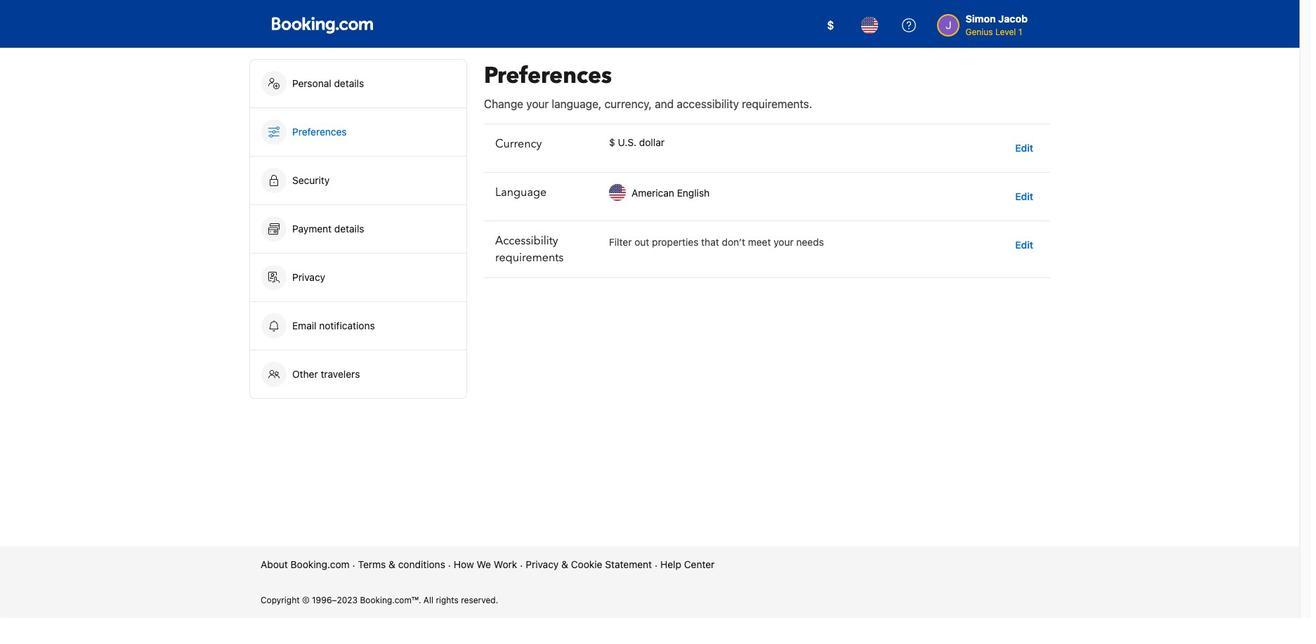 Task type: describe. For each thing, give the bounding box(es) containing it.
american
[[632, 187, 675, 199]]

privacy for privacy
[[292, 271, 325, 283]]

american english
[[632, 187, 710, 199]]

properties
[[652, 236, 699, 248]]

how
[[454, 559, 474, 571]]

how we work
[[454, 559, 517, 571]]

privacy link
[[250, 254, 467, 301]]

dollar
[[639, 136, 665, 148]]

$ u.s. dollar
[[609, 136, 665, 148]]

statement
[[605, 559, 652, 571]]

conditions
[[398, 559, 445, 571]]

help
[[661, 559, 682, 571]]

preferences for preferences
[[292, 126, 347, 138]]

terms & conditions
[[358, 559, 445, 571]]

©
[[302, 595, 310, 606]]

level
[[996, 27, 1016, 37]]

& for privacy
[[562, 559, 568, 571]]

meet
[[748, 236, 771, 248]]

center
[[684, 559, 715, 571]]

$ for $ u.s. dollar
[[609, 136, 615, 148]]

genius
[[966, 27, 993, 37]]

about booking.com link
[[261, 558, 350, 572]]

english
[[677, 187, 710, 199]]

edit button for currency
[[1010, 136, 1039, 161]]

personal details
[[292, 77, 364, 89]]

accessibility
[[495, 233, 558, 249]]

u.s.
[[618, 136, 637, 148]]

work
[[494, 559, 517, 571]]

personal
[[292, 77, 331, 89]]

details for payment details
[[334, 223, 364, 235]]

security link
[[250, 157, 467, 204]]

don't
[[722, 236, 746, 248]]

currency
[[495, 136, 542, 152]]

requirements.
[[742, 98, 812, 110]]

personal details link
[[250, 60, 467, 108]]

email notifications
[[292, 320, 375, 332]]

simon jacob genius level 1
[[966, 13, 1028, 37]]

simon
[[966, 13, 996, 25]]

about
[[261, 559, 288, 571]]

booking.com
[[291, 559, 350, 571]]

accessibility
[[677, 98, 739, 110]]

payment details
[[292, 223, 367, 235]]

edit for language
[[1016, 190, 1034, 202]]

other travelers link
[[250, 351, 467, 398]]

change
[[484, 98, 524, 110]]

copyright © 1996–2023 booking.com™. all rights reserved.
[[261, 595, 498, 606]]

notifications
[[319, 320, 375, 332]]

language,
[[552, 98, 602, 110]]

other travelers
[[292, 368, 360, 380]]

jacob
[[999, 13, 1028, 25]]

& for terms
[[389, 559, 396, 571]]

1996–2023
[[312, 595, 358, 606]]

travelers
[[321, 368, 360, 380]]

accessibility requirements
[[495, 233, 564, 266]]

edit button for language
[[1010, 184, 1039, 209]]

privacy for privacy & cookie statement
[[526, 559, 559, 571]]



Task type: locate. For each thing, give the bounding box(es) containing it.
out
[[635, 236, 649, 248]]

reserved.
[[461, 595, 498, 606]]

preferences up language,
[[484, 60, 612, 91]]

booking.com™.
[[360, 595, 421, 606]]

privacy & cookie statement link
[[526, 558, 652, 572]]

your right meet
[[774, 236, 794, 248]]

terms & conditions link
[[358, 558, 445, 572]]

0 horizontal spatial your
[[526, 98, 549, 110]]

$ for $
[[827, 19, 834, 32]]

0 vertical spatial your
[[526, 98, 549, 110]]

& right terms
[[389, 559, 396, 571]]

edit button
[[1010, 136, 1039, 161], [1010, 184, 1039, 209], [1010, 233, 1039, 258]]

rights
[[436, 595, 459, 606]]

0 vertical spatial $
[[827, 19, 834, 32]]

& left cookie
[[562, 559, 568, 571]]

language
[[495, 185, 547, 200]]

1 vertical spatial edit
[[1016, 190, 1034, 202]]

about booking.com
[[261, 559, 350, 571]]

1 details from the top
[[334, 77, 364, 89]]

0 vertical spatial edit
[[1016, 142, 1034, 154]]

privacy
[[292, 271, 325, 283], [526, 559, 559, 571]]

and
[[655, 98, 674, 110]]

details
[[334, 77, 364, 89], [334, 223, 364, 235]]

2 edit button from the top
[[1010, 184, 1039, 209]]

privacy & cookie statement
[[526, 559, 652, 571]]

payment
[[292, 223, 332, 235]]

preferences change your language, currency, and accessibility requirements.
[[484, 60, 812, 110]]

0 horizontal spatial privacy
[[292, 271, 325, 283]]

that
[[701, 236, 719, 248]]

1 horizontal spatial your
[[774, 236, 794, 248]]

0 vertical spatial privacy
[[292, 271, 325, 283]]

$
[[827, 19, 834, 32], [609, 136, 615, 148]]

2 & from the left
[[562, 559, 568, 571]]

1 horizontal spatial &
[[562, 559, 568, 571]]

1 horizontal spatial privacy
[[526, 559, 559, 571]]

your inside preferences change your language, currency, and accessibility requirements.
[[526, 98, 549, 110]]

copyright
[[261, 595, 300, 606]]

edit button for accessibility requirements
[[1010, 233, 1039, 258]]

other
[[292, 368, 318, 380]]

1 horizontal spatial $
[[827, 19, 834, 32]]

3 edit from the top
[[1016, 239, 1034, 251]]

preferences down the personal
[[292, 126, 347, 138]]

details for personal details
[[334, 77, 364, 89]]

edit for accessibility requirements
[[1016, 239, 1034, 251]]

$ inside button
[[827, 19, 834, 32]]

privacy right work
[[526, 559, 559, 571]]

preferences for preferences change your language, currency, and accessibility requirements.
[[484, 60, 612, 91]]

1 vertical spatial edit button
[[1010, 184, 1039, 209]]

1 vertical spatial $
[[609, 136, 615, 148]]

edit for currency
[[1016, 142, 1034, 154]]

1 vertical spatial privacy
[[526, 559, 559, 571]]

1 vertical spatial your
[[774, 236, 794, 248]]

1
[[1019, 27, 1023, 37]]

email notifications link
[[250, 302, 467, 350]]

filter
[[609, 236, 632, 248]]

preferences
[[484, 60, 612, 91], [292, 126, 347, 138]]

0 vertical spatial edit button
[[1010, 136, 1039, 161]]

preferences inside preferences change your language, currency, and accessibility requirements.
[[484, 60, 612, 91]]

1 edit button from the top
[[1010, 136, 1039, 161]]

1 edit from the top
[[1016, 142, 1034, 154]]

1 vertical spatial details
[[334, 223, 364, 235]]

currency,
[[605, 98, 652, 110]]

1 & from the left
[[389, 559, 396, 571]]

email
[[292, 320, 317, 332]]

preferences link
[[250, 108, 467, 156]]

0 vertical spatial preferences
[[484, 60, 612, 91]]

privacy down payment
[[292, 271, 325, 283]]

0 horizontal spatial &
[[389, 559, 396, 571]]

0 horizontal spatial preferences
[[292, 126, 347, 138]]

help center link
[[661, 558, 715, 572]]

0 horizontal spatial $
[[609, 136, 615, 148]]

terms
[[358, 559, 386, 571]]

details right payment
[[334, 223, 364, 235]]

all
[[424, 595, 434, 606]]

2 details from the top
[[334, 223, 364, 235]]

your right change
[[526, 98, 549, 110]]

your
[[526, 98, 549, 110], [774, 236, 794, 248]]

details right the personal
[[334, 77, 364, 89]]

1 horizontal spatial preferences
[[484, 60, 612, 91]]

edit
[[1016, 142, 1034, 154], [1016, 190, 1034, 202], [1016, 239, 1034, 251]]

requirements
[[495, 250, 564, 266]]

help center
[[661, 559, 715, 571]]

&
[[389, 559, 396, 571], [562, 559, 568, 571]]

needs
[[797, 236, 824, 248]]

cookie
[[571, 559, 603, 571]]

1 vertical spatial preferences
[[292, 126, 347, 138]]

we
[[477, 559, 491, 571]]

how we work link
[[454, 558, 517, 572]]

2 vertical spatial edit
[[1016, 239, 1034, 251]]

payment details link
[[250, 205, 467, 253]]

2 edit from the top
[[1016, 190, 1034, 202]]

$ button
[[814, 8, 848, 42]]

2 vertical spatial edit button
[[1010, 233, 1039, 258]]

0 vertical spatial details
[[334, 77, 364, 89]]

3 edit button from the top
[[1010, 233, 1039, 258]]

security
[[292, 174, 330, 186]]

filter out properties that don't meet your needs
[[609, 236, 824, 248]]



Task type: vqa. For each thing, say whether or not it's contained in the screenshot.
bottom details
yes



